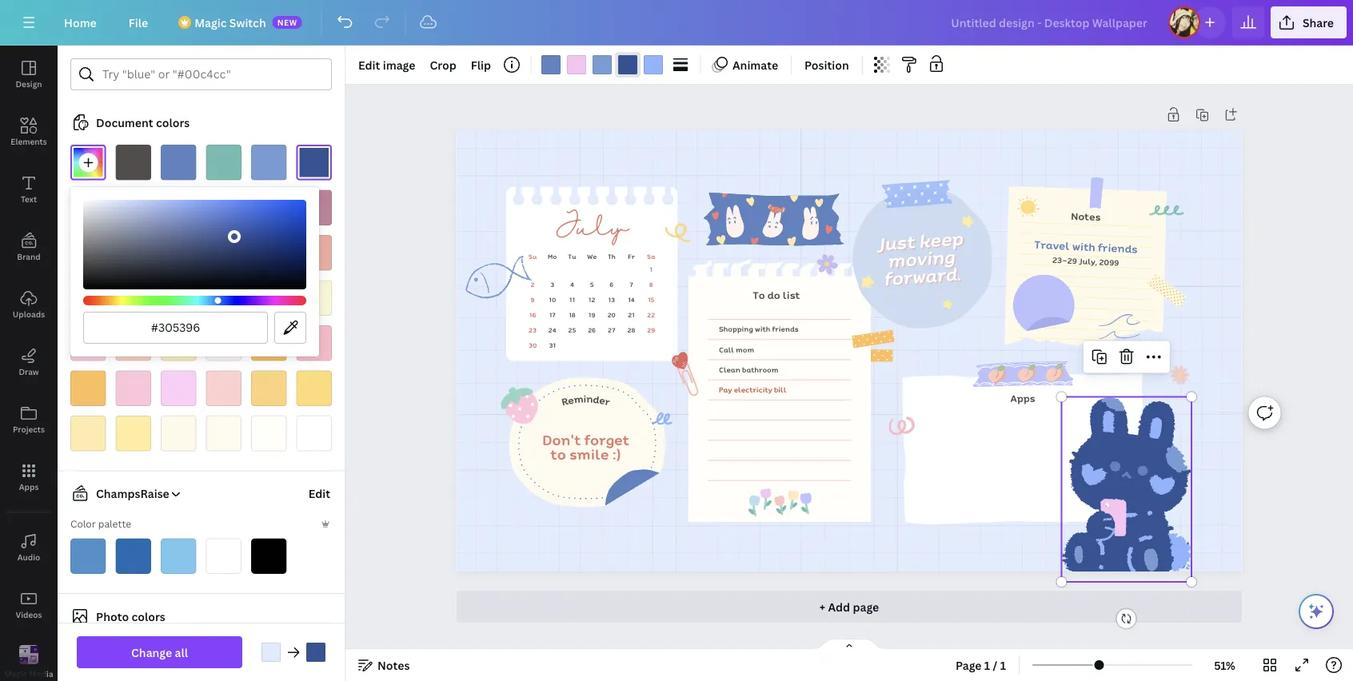 Task type: vqa. For each thing, say whether or not it's contained in the screenshot.
PINK MINIMALIST BUSINESS EMAIL HEADER image
no



Task type: locate. For each thing, give the bounding box(es) containing it.
0 horizontal spatial #ffffff image
[[206, 539, 242, 574]]

1 for sa
[[650, 265, 653, 274]]

#8cb3ff image up #ccdaf1 icon
[[70, 190, 106, 226]]

document colors
[[96, 115, 190, 130]]

friends for shopping
[[772, 323, 799, 334]]

0 vertical spatial 29
[[1068, 255, 1078, 267]]

0 horizontal spatial with
[[755, 323, 771, 334]]

#166bb5 image
[[116, 539, 151, 574]]

0 vertical spatial apps
[[1011, 391, 1036, 406]]

mo
[[548, 252, 557, 261]]

1 down sa
[[650, 265, 653, 274]]

0 vertical spatial #ffffff image
[[296, 416, 332, 452]]

#8cb3ff image down main menu bar
[[644, 55, 663, 74]]

0 horizontal spatial notes
[[378, 658, 410, 673]]

e right n
[[598, 392, 607, 409]]

sa 1 15 29 8 22
[[647, 252, 656, 335]]

edit
[[358, 57, 380, 72], [309, 486, 330, 502]]

0 vertical spatial edit
[[358, 57, 380, 72]]

#fec6d9 image
[[70, 326, 106, 361]]

#fecbb8 image
[[116, 326, 151, 361], [116, 326, 151, 361]]

21
[[628, 310, 635, 320]]

0 vertical spatial friends
[[1098, 239, 1139, 257]]

fish doodle line art. sea life decoration.hand drawn fish. fish chalk line art. image
[[460, 252, 534, 306]]

magic inside button
[[4, 669, 27, 680]]

e left "i"
[[567, 392, 575, 408]]

#e87568 image
[[251, 235, 287, 271], [251, 235, 287, 271]]

1 vertical spatial notes
[[378, 658, 410, 673]]

0 vertical spatial with
[[1073, 238, 1096, 255]]

1 horizontal spatial 1
[[985, 658, 991, 673]]

#ffcfcf image
[[206, 371, 242, 406]]

#5c82c2 image
[[161, 145, 196, 180], [161, 145, 196, 180]]

1 vertical spatial edit
[[309, 486, 330, 502]]

1 vertical spatial apps
[[19, 482, 39, 492]]

30
[[529, 341, 537, 351]]

1 vertical spatial magic
[[4, 669, 27, 680]]

shopping with friends
[[719, 323, 799, 334]]

to
[[551, 443, 566, 464]]

18
[[569, 310, 576, 320]]

#ffb743 image
[[251, 326, 287, 361], [251, 326, 287, 361]]

1 vertical spatial 29
[[647, 325, 655, 335]]

text button
[[0, 161, 58, 218]]

#fac3f3 image
[[161, 280, 196, 316]]

#ffcdf7 image
[[161, 371, 196, 406], [161, 371, 196, 406]]

#ffffff image
[[296, 416, 332, 452], [206, 539, 242, 574]]

#8cb3ff image
[[644, 55, 663, 74], [70, 190, 106, 226]]

photo colors
[[96, 609, 165, 624]]

#8cb3ff image up #ccdaf1 icon
[[70, 190, 106, 226]]

#dadada image
[[251, 639, 287, 675], [251, 639, 287, 675]]

main menu bar
[[0, 0, 1354, 46]]

#dfeaff image
[[262, 643, 281, 662], [262, 643, 281, 662]]

bill
[[774, 384, 787, 395]]

22
[[647, 310, 655, 320]]

2 horizontal spatial 1
[[1001, 658, 1007, 673]]

uploads
[[13, 309, 45, 320]]

e
[[567, 392, 575, 408], [598, 392, 607, 409]]

r
[[604, 394, 612, 410]]

1 horizontal spatial #8cb3ff image
[[644, 55, 663, 74]]

#fef3eb image
[[206, 326, 242, 361]]

0 horizontal spatial edit
[[309, 486, 330, 502]]

magic for magic media
[[4, 669, 27, 680]]

10 24 3 17 31
[[549, 280, 557, 351]]

1 horizontal spatial #ffffff image
[[296, 416, 332, 452]]

#ffd27a image
[[251, 371, 287, 406], [251, 371, 287, 406]]

20
[[608, 310, 616, 320]]

draw button
[[0, 334, 58, 391]]

:)
[[613, 443, 622, 464]]

share
[[1303, 15, 1335, 30]]

#dfeaff image
[[116, 235, 151, 271], [116, 235, 151, 271]]

#ccdaf1 image
[[70, 235, 106, 271]]

0 vertical spatial #8cb3ff image
[[644, 55, 663, 74]]

with right 23-
[[1073, 238, 1096, 255]]

51% button
[[1199, 653, 1251, 678]]

11
[[569, 295, 575, 305]]

0 vertical spatial notes
[[1071, 208, 1102, 224]]

0 vertical spatial colors
[[156, 115, 190, 130]]

1 horizontal spatial apps
[[1011, 391, 1036, 406]]

27
[[608, 325, 616, 335]]

1 horizontal spatial notes
[[1071, 208, 1102, 224]]

1 vertical spatial with
[[755, 323, 771, 334]]

#ffebab image
[[70, 416, 106, 452]]

notes inside notes button
[[378, 658, 410, 673]]

1 horizontal spatial with
[[1073, 238, 1096, 255]]

#fffaea image
[[161, 416, 196, 452]]

friends right july,
[[1098, 239, 1139, 257]]

list
[[783, 288, 800, 303]]

#fcf7d2 image
[[296, 280, 332, 316], [296, 280, 332, 316]]

#feeaa9 image
[[161, 326, 196, 361]]

1 horizontal spatial #ffffff image
[[296, 416, 332, 452]]

1 horizontal spatial friends
[[1098, 239, 1139, 257]]

#bcc1ff image
[[251, 190, 287, 226], [251, 190, 287, 226]]

29 left july,
[[1068, 255, 1078, 267]]

#fdfdfd image
[[161, 639, 196, 675]]

#ffec9e image
[[116, 416, 151, 452]]

0 horizontal spatial magic
[[4, 669, 27, 680]]

apps inside button
[[19, 482, 39, 492]]

0 horizontal spatial #8cb3ff image
[[70, 190, 106, 226]]

28
[[628, 325, 636, 335]]

0 horizontal spatial e
[[567, 392, 575, 408]]

1 vertical spatial friends
[[772, 323, 799, 334]]

1 for page
[[985, 658, 991, 673]]

#c1c1c1 image
[[296, 639, 332, 675], [296, 639, 332, 675]]

page
[[853, 600, 880, 615]]

#e44533 image
[[161, 235, 196, 271]]

0 horizontal spatial apps
[[19, 482, 39, 492]]

#8cb3ff image
[[644, 55, 663, 74], [70, 190, 106, 226]]

canva assistant image
[[1307, 602, 1327, 622]]

#94d4c3 image
[[116, 190, 151, 226]]

apps button
[[0, 449, 58, 506]]

magic
[[195, 15, 227, 30], [4, 669, 27, 680]]

smile
[[570, 443, 609, 464]]

#305396 image
[[618, 55, 638, 74], [618, 55, 638, 74], [296, 145, 332, 180], [296, 145, 332, 180]]

0 horizontal spatial 29
[[647, 325, 655, 335]]

colors right document at top
[[156, 115, 190, 130]]

#524c4c image
[[116, 145, 151, 180], [116, 145, 151, 180]]

sea wave linear image
[[1099, 314, 1146, 354]]

0 vertical spatial #ffffff image
[[296, 416, 332, 452]]

edit inside popup button
[[358, 57, 380, 72]]

#759ad7 image
[[593, 55, 612, 74], [593, 55, 612, 74], [251, 145, 287, 180]]

with inside travel with friends 23-29 july, 2099
[[1073, 238, 1096, 255]]

magic switch
[[195, 15, 266, 30]]

#94d4c3 image
[[116, 190, 151, 226]]

0 vertical spatial magic
[[195, 15, 227, 30]]

#fef3eb image
[[206, 326, 242, 361]]

#ffffff image left #010101 icon
[[206, 539, 242, 574]]

#fec6d9 image
[[70, 326, 106, 361]]

#faf5fa image
[[206, 280, 242, 316]]

call mom
[[719, 344, 755, 355]]

1 horizontal spatial 29
[[1068, 255, 1078, 267]]

1 vertical spatial colors
[[132, 609, 165, 624]]

do
[[768, 288, 781, 303]]

#ffffff image
[[296, 416, 332, 452], [206, 539, 242, 574]]

i
[[584, 391, 587, 406]]

#ffb8c5 image
[[296, 326, 332, 361], [296, 326, 332, 361]]

#fffaea image
[[161, 416, 196, 452]]

#ffec9e image
[[116, 416, 151, 452]]

1
[[650, 265, 653, 274], [985, 658, 991, 673], [1001, 658, 1007, 673]]

magic left media
[[4, 669, 27, 680]]

#a5abed image
[[206, 190, 242, 226], [206, 190, 242, 226]]

th 13 27 6 20
[[608, 252, 616, 335]]

elements
[[11, 136, 47, 147]]

#f4a99e image
[[296, 235, 332, 271], [296, 235, 332, 271]]

0 vertical spatial #8cb3ff image
[[644, 55, 663, 74]]

media
[[29, 669, 53, 680]]

forget
[[585, 430, 630, 450]]

friends down list
[[772, 323, 799, 334]]

2 e from the left
[[598, 392, 607, 409]]

1 vertical spatial #8cb3ff image
[[70, 190, 106, 226]]

1 e from the left
[[567, 392, 575, 408]]

colors
[[156, 115, 190, 130], [132, 609, 165, 624]]

edit button
[[307, 478, 332, 510]]

#ffbd59 image
[[70, 371, 106, 406]]

share button
[[1271, 6, 1347, 38]]

#5c82c2 image
[[542, 55, 561, 74], [542, 55, 561, 74]]

#ffffff image right #fffef8 image at the bottom left
[[296, 416, 332, 452]]

all
[[175, 645, 188, 660]]

1 vertical spatial #ffffff image
[[206, 539, 242, 574]]

with right shopping
[[755, 323, 771, 334]]

#ffffff image left #010101 icon
[[206, 539, 242, 574]]

1 horizontal spatial edit
[[358, 57, 380, 72]]

#ffc4dc image
[[116, 371, 151, 406], [116, 371, 151, 406]]

29 down 22
[[647, 325, 655, 335]]

23-
[[1053, 254, 1068, 266]]

change all button
[[77, 637, 242, 669]]

friends inside travel with friends 23-29 july, 2099
[[1098, 239, 1139, 257]]

1 inside sa 1 15 29 8 22
[[650, 265, 653, 274]]

magic media button
[[0, 634, 58, 682]]

file
[[129, 15, 148, 30]]

page 1 / 1
[[956, 658, 1007, 673]]

#fc7a6c image
[[251, 280, 287, 316]]

travel
[[1034, 236, 1071, 254]]

1 vertical spatial #ffffff image
[[206, 539, 242, 574]]

notes
[[1071, 208, 1102, 224], [378, 658, 410, 673]]

keep
[[918, 224, 964, 254]]

file button
[[116, 6, 161, 38]]

#ffdb76 image
[[296, 371, 332, 406], [296, 371, 332, 406]]

#fac3f3 image
[[567, 55, 586, 74], [567, 55, 586, 74], [161, 280, 196, 316]]

july,
[[1079, 255, 1098, 268]]

#8cb3ff image down main menu bar
[[644, 55, 663, 74]]

#ffbd59 image
[[70, 371, 106, 406]]

colors right photo
[[132, 609, 165, 624]]

videos button
[[0, 577, 58, 634]]

edit for edit
[[309, 486, 330, 502]]

document
[[96, 115, 153, 130]]

magic inside main menu bar
[[195, 15, 227, 30]]

#fdfdfd image
[[161, 639, 196, 675]]

tu 11 25 4 18
[[568, 252, 576, 335]]

+
[[820, 600, 826, 615]]

1 horizontal spatial e
[[598, 392, 607, 409]]

#f8f8f8 image
[[116, 639, 151, 675]]

#75c6ef image
[[161, 539, 196, 574], [161, 539, 196, 574]]

magic left switch
[[195, 15, 227, 30]]

#e5645e image
[[206, 235, 242, 271], [206, 235, 242, 271]]

page
[[956, 658, 982, 673]]

change
[[131, 645, 172, 660]]

notes button
[[352, 653, 416, 678]]

just keep moving forward.
[[876, 224, 964, 292]]

edit inside button
[[309, 486, 330, 502]]

1 horizontal spatial magic
[[195, 15, 227, 30]]

1 right /
[[1001, 658, 1007, 673]]

audio button
[[0, 519, 58, 577]]

#010101 image
[[251, 539, 287, 574]]

#fa8068 image
[[116, 280, 151, 316], [116, 280, 151, 316]]

0 horizontal spatial 1
[[650, 265, 653, 274]]

brand button
[[0, 218, 58, 276]]

#ebebeb image
[[206, 639, 242, 675], [206, 639, 242, 675]]

1 left /
[[985, 658, 991, 673]]

home link
[[51, 6, 109, 38]]

Try "blue" or "#00c4cc" search field
[[102, 59, 322, 90]]

#9ac47a image
[[161, 190, 196, 226], [161, 190, 196, 226]]

#feeaa9 image
[[161, 326, 196, 361]]

design
[[16, 78, 42, 89]]

19
[[589, 310, 596, 320]]

#ffffff image right #fffef8 image at the bottom left
[[296, 416, 332, 452]]

14
[[628, 295, 635, 305]]

0 horizontal spatial friends
[[772, 323, 799, 334]]

m
[[573, 391, 584, 407]]

#305396 image
[[306, 643, 326, 662], [306, 643, 326, 662]]



Task type: describe. For each thing, give the bounding box(es) containing it.
51%
[[1215, 658, 1236, 673]]

add
[[828, 600, 851, 615]]

d
[[593, 392, 601, 407]]

13
[[608, 295, 615, 305]]

magic media
[[4, 669, 53, 680]]

7
[[630, 280, 633, 289]]

+ add page
[[820, 600, 880, 615]]

home
[[64, 15, 97, 30]]

position
[[805, 57, 850, 72]]

5
[[590, 280, 594, 289]]

1 vertical spatial #8cb3ff image
[[70, 190, 106, 226]]

don't forget to smile :)
[[543, 430, 630, 464]]

0 horizontal spatial #8cb3ff image
[[70, 190, 106, 226]]

16
[[529, 310, 536, 320]]

tu
[[568, 252, 576, 261]]

+ add page button
[[456, 591, 1243, 623]]

elements button
[[0, 103, 58, 161]]

color palette
[[70, 518, 131, 531]]

mom
[[736, 344, 755, 355]]

#ffebab image
[[70, 416, 106, 452]]

#166bb5 image
[[116, 539, 151, 574]]

pay
[[719, 384, 732, 395]]

don't
[[543, 430, 581, 450]]

clean
[[719, 364, 741, 375]]

sa
[[647, 252, 656, 261]]

9
[[531, 295, 535, 305]]

29 inside travel with friends 23-29 july, 2099
[[1068, 255, 1078, 267]]

position button
[[799, 52, 856, 78]]

Hex color code text field
[[94, 313, 258, 343]]

edit image
[[358, 57, 416, 72]]

projects
[[13, 424, 45, 435]]

1 horizontal spatial #8cb3ff image
[[644, 55, 663, 74]]

3
[[551, 280, 555, 289]]

#fffef8 image
[[251, 416, 287, 452]]

23
[[529, 325, 537, 335]]

palette
[[98, 518, 131, 531]]

crop
[[430, 57, 457, 72]]

#c87f9a image
[[296, 190, 332, 226]]

#4890cd image
[[70, 539, 106, 574]]

8
[[649, 280, 653, 289]]

show pages image
[[811, 638, 888, 651]]

text
[[21, 194, 37, 204]]

29 inside sa 1 15 29 8 22
[[647, 325, 655, 335]]

#e44533 image
[[161, 235, 196, 271]]

magic for magic switch
[[195, 15, 227, 30]]

switch
[[229, 15, 266, 30]]

color group
[[538, 52, 666, 78]]

4
[[570, 280, 574, 289]]

12 26 5 19
[[588, 280, 596, 335]]

clean bathroom
[[719, 364, 779, 375]]

#ccdaf1 image
[[70, 235, 106, 271]]

0 horizontal spatial #ffffff image
[[206, 539, 242, 574]]

audio
[[17, 552, 40, 563]]

with for travel
[[1073, 238, 1096, 255]]

25
[[568, 325, 576, 335]]

#66bdb1 image
[[206, 145, 242, 180]]

champsraise
[[96, 486, 169, 502]]

#faf5fa image
[[206, 280, 242, 316]]

su 9 23 2 16 30
[[529, 252, 537, 351]]

edit for edit image
[[358, 57, 380, 72]]

uploads button
[[0, 276, 58, 334]]

bathroom
[[742, 364, 779, 375]]

image
[[383, 57, 416, 72]]

brand
[[17, 251, 41, 262]]

#4890cd image
[[70, 539, 106, 574]]

shopping
[[719, 323, 754, 334]]

fr
[[628, 252, 635, 261]]

flip button
[[465, 52, 498, 78]]

color
[[70, 518, 96, 531]]

photo
[[96, 609, 129, 624]]

#fc7a6c image
[[251, 280, 287, 316]]

Design title text field
[[939, 6, 1162, 38]]

#010101 image
[[251, 539, 287, 574]]

friends for travel
[[1098, 239, 1139, 257]]

flip
[[471, 57, 491, 72]]

#ffffff image for the leftmost #ffffff icon
[[206, 539, 242, 574]]

#759ad7 image
[[251, 145, 287, 180]]

to do list
[[753, 288, 800, 303]]

#66bdb1 image
[[206, 145, 242, 180]]

12
[[589, 295, 596, 305]]

projects button
[[0, 391, 58, 449]]

side panel tab list
[[0, 46, 58, 682]]

colors for document colors
[[156, 115, 190, 130]]

#c87f9a image
[[296, 190, 332, 226]]

add a new color image
[[70, 145, 106, 180]]

r
[[560, 393, 570, 410]]

#ffffff image for topmost #ffffff icon
[[296, 416, 332, 452]]

#fffaef image
[[206, 416, 242, 452]]

#fffef8 image
[[251, 416, 287, 452]]

new
[[277, 17, 297, 28]]

crop button
[[424, 52, 463, 78]]

electricity
[[734, 384, 773, 395]]

with for shopping
[[755, 323, 771, 334]]

design button
[[0, 46, 58, 103]]

colors for photo colors
[[132, 609, 165, 624]]

pay electricity bill
[[719, 384, 787, 395]]

#fffaef image
[[206, 416, 242, 452]]

#f6bbb7 image
[[70, 280, 106, 316]]

#f8f8f8 image
[[116, 639, 151, 675]]

to
[[753, 288, 765, 303]]

#ffcfcf image
[[206, 371, 242, 406]]

#f6bbb7 image
[[70, 280, 106, 316]]

videos
[[16, 610, 42, 620]]

th
[[608, 252, 616, 261]]

we
[[587, 252, 597, 261]]

26
[[588, 325, 596, 335]]

n
[[586, 391, 594, 407]]

r e m i n d e r
[[560, 391, 612, 410]]

cute pastel hand drawn doodle line image
[[663, 216, 697, 249]]



